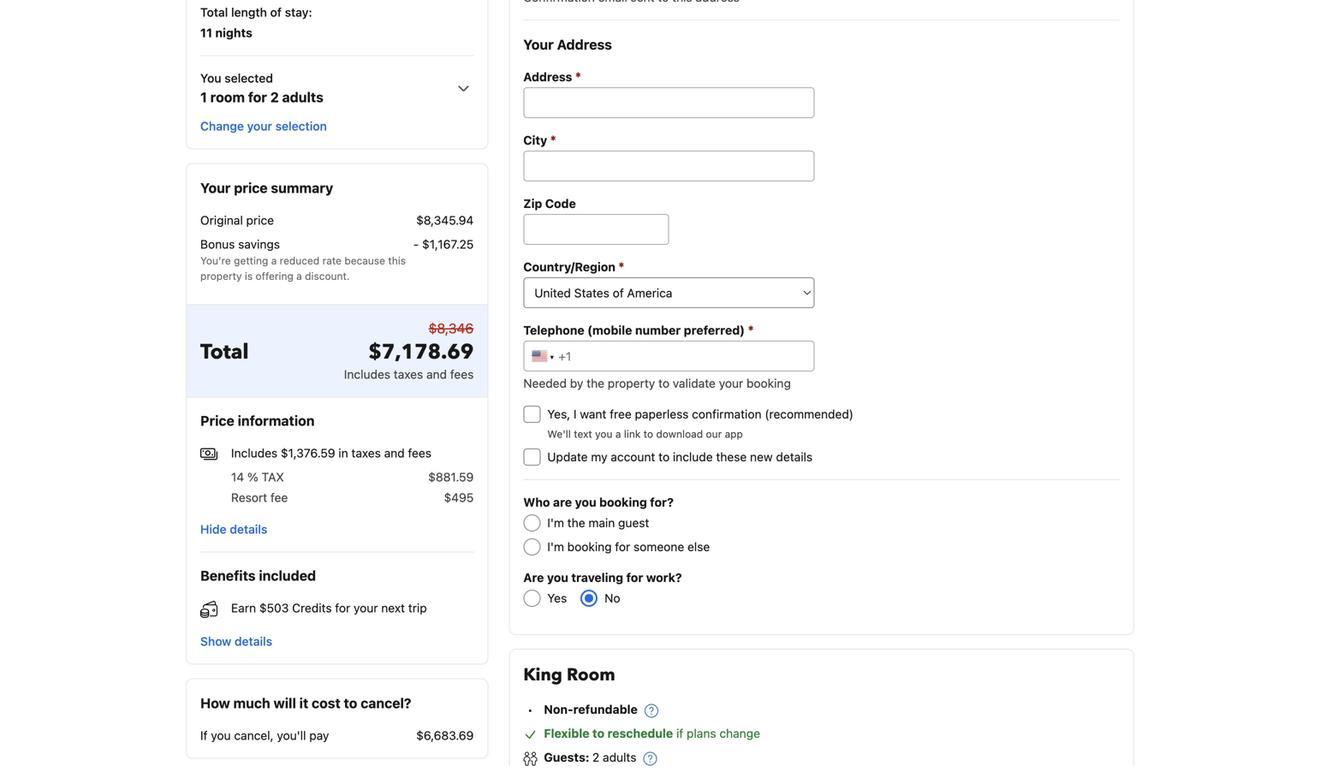 Task type: locate. For each thing, give the bounding box(es) containing it.
1 vertical spatial i'm
[[548, 540, 565, 554]]

taxes down $7,178.69
[[394, 367, 423, 381]]

will
[[274, 695, 296, 712]]

benefits included
[[200, 568, 316, 584]]

1 vertical spatial the
[[568, 516, 586, 530]]

taxes
[[394, 367, 423, 381], [352, 446, 381, 460]]

(mobile
[[588, 323, 633, 338]]

taxes right in
[[352, 446, 381, 460]]

your up "original" on the top left of page
[[200, 180, 231, 196]]

2 vertical spatial your
[[354, 601, 378, 616]]

1 horizontal spatial your
[[524, 36, 554, 53]]

summary
[[271, 180, 334, 196]]

0 horizontal spatial fees
[[408, 446, 432, 460]]

-
[[414, 237, 419, 251]]

you
[[200, 71, 222, 85]]

0 vertical spatial booking
[[747, 377, 791, 391]]

booking up guest
[[600, 496, 647, 510]]

your price summary
[[200, 180, 334, 196]]

* right the preferred)
[[748, 323, 754, 338]]

1 vertical spatial address
[[524, 70, 573, 84]]

1 vertical spatial details
[[230, 523, 268, 537]]

our
[[706, 428, 722, 440]]

to right link
[[644, 428, 654, 440]]

1 horizontal spatial 2
[[593, 751, 600, 765]]

price
[[200, 413, 235, 429]]

* right city
[[551, 132, 557, 147]]

2 vertical spatial details
[[235, 635, 273, 649]]

nights
[[215, 26, 253, 40]]

1 vertical spatial fees
[[408, 446, 432, 460]]

1 vertical spatial 2
[[593, 751, 600, 765]]

0 vertical spatial includes
[[344, 367, 391, 381]]

to down refundable
[[593, 727, 605, 741]]

a down reduced on the left top of the page
[[297, 270, 302, 282]]

* down your address
[[576, 69, 582, 84]]

city *
[[524, 132, 557, 147]]

0 vertical spatial property
[[200, 270, 242, 282]]

fees up $881.59
[[408, 446, 432, 460]]

i'm for i'm the main guest
[[548, 516, 565, 530]]

reschedule
[[608, 727, 674, 741]]

2 vertical spatial a
[[616, 428, 622, 440]]

who are you booking for? element
[[524, 494, 1121, 556]]

details down 'earn'
[[235, 635, 273, 649]]

booking up (recommended)
[[747, 377, 791, 391]]

reduced
[[280, 255, 320, 267]]

stay:
[[285, 5, 312, 19]]

0 horizontal spatial your
[[247, 119, 272, 133]]

0 vertical spatial the
[[587, 377, 605, 391]]

fees down $7,178.69
[[450, 367, 474, 381]]

1 horizontal spatial property
[[608, 377, 656, 391]]

adults down reschedule
[[603, 751, 637, 765]]

$6,683.69
[[417, 729, 474, 743]]

property inside bonus savings you're getting a reduced rate because this property is offering a discount. - $1,167.25
[[200, 270, 242, 282]]

if
[[200, 729, 208, 743]]

how
[[200, 695, 230, 712]]

1 vertical spatial your
[[719, 377, 744, 391]]

change your selection
[[200, 119, 327, 133]]

2 up change your selection on the top left of page
[[270, 89, 279, 105]]

zip code
[[524, 197, 576, 211]]

0 horizontal spatial property
[[200, 270, 242, 282]]

1 horizontal spatial adults
[[603, 751, 637, 765]]

0 vertical spatial taxes
[[394, 367, 423, 381]]

a up offering
[[271, 255, 277, 267]]

to down download
[[659, 450, 670, 464]]

else
[[688, 540, 710, 554]]

1 vertical spatial includes
[[231, 446, 278, 460]]

country/region
[[524, 260, 616, 274]]

1 i'm from the top
[[548, 516, 565, 530]]

None text field
[[524, 151, 815, 182]]

* for address *
[[576, 69, 582, 84]]

these
[[717, 450, 747, 464]]

someone
[[634, 540, 685, 554]]

details for information
[[230, 523, 268, 537]]

refundable
[[574, 703, 638, 717]]

price up original price
[[234, 180, 268, 196]]

no
[[605, 592, 621, 606]]

details right new
[[777, 450, 813, 464]]

price for original
[[246, 213, 274, 227]]

details for included
[[235, 635, 273, 649]]

total for total length of stay: 11 nights
[[200, 5, 228, 19]]

1 horizontal spatial the
[[587, 377, 605, 391]]

your up confirmation
[[719, 377, 744, 391]]

change
[[720, 727, 761, 741]]

price
[[234, 180, 268, 196], [246, 213, 274, 227]]

address up 'address *'
[[557, 36, 612, 53]]

i'm the main guest
[[548, 516, 650, 530]]

0 horizontal spatial adults
[[282, 89, 324, 105]]

your right change
[[247, 119, 272, 133]]

1 horizontal spatial and
[[427, 367, 447, 381]]

the inside who are you booking for? element
[[568, 516, 586, 530]]

you right are
[[575, 496, 597, 510]]

who are you booking for?
[[524, 496, 674, 510]]

work?
[[647, 571, 682, 585]]

details down resort
[[230, 523, 268, 537]]

total up 11
[[200, 5, 228, 19]]

0 horizontal spatial 2
[[270, 89, 279, 105]]

total up price
[[200, 338, 249, 366]]

the
[[587, 377, 605, 391], [568, 516, 586, 530]]

2 horizontal spatial your
[[719, 377, 744, 391]]

a
[[271, 255, 277, 267], [297, 270, 302, 282], [616, 428, 622, 440]]

includes for includes $1,376.59 in taxes and fees
[[231, 446, 278, 460]]

11
[[200, 26, 212, 40]]

* down zip code text field
[[619, 259, 625, 274]]

original price
[[200, 213, 274, 227]]

address inside 'address *'
[[524, 70, 573, 84]]

yes,
[[548, 407, 571, 421]]

the right by
[[587, 377, 605, 391]]

property up free
[[608, 377, 656, 391]]

free
[[610, 407, 632, 421]]

you
[[596, 428, 613, 440], [575, 496, 597, 510], [547, 571, 569, 585], [211, 729, 231, 743]]

your up 'address *'
[[524, 36, 554, 53]]

country/region *
[[524, 259, 625, 274]]

1 horizontal spatial includes
[[344, 367, 391, 381]]

$8,346
[[429, 320, 474, 337]]

city
[[524, 133, 548, 147]]

show
[[200, 635, 232, 649]]

your
[[247, 119, 272, 133], [719, 377, 744, 391], [354, 601, 378, 616]]

$495
[[444, 491, 474, 505]]

0 vertical spatial total
[[200, 5, 228, 19]]

includes up '%'
[[231, 446, 278, 460]]

0 vertical spatial i'm
[[548, 516, 565, 530]]

booking down i'm the main guest
[[568, 540, 612, 554]]

app
[[725, 428, 743, 440]]

are you traveling for work?
[[524, 571, 682, 585]]

to down +1 text field
[[659, 377, 670, 391]]

yes
[[548, 592, 567, 606]]

text
[[574, 428, 593, 440]]

cost
[[312, 695, 341, 712]]

adults up selection
[[282, 89, 324, 105]]

1 total from the top
[[200, 5, 228, 19]]

2 i'm from the top
[[548, 540, 565, 554]]

validate
[[673, 377, 716, 391]]

resort
[[231, 491, 267, 505]]

you right text on the bottom
[[596, 428, 613, 440]]

2 horizontal spatial a
[[616, 428, 622, 440]]

of
[[270, 5, 282, 19]]

needed
[[524, 377, 567, 391]]

and down $7,178.69
[[427, 367, 447, 381]]

it
[[300, 695, 309, 712]]

1 vertical spatial taxes
[[352, 446, 381, 460]]

0 horizontal spatial includes
[[231, 446, 278, 460]]

0 vertical spatial 2
[[270, 89, 279, 105]]

0 horizontal spatial the
[[568, 516, 586, 530]]

paperless
[[635, 407, 689, 421]]

room
[[567, 664, 616, 687]]

property down you're
[[200, 270, 242, 282]]

to right cost on the bottom left of the page
[[344, 695, 358, 712]]

1 horizontal spatial your
[[354, 601, 378, 616]]

you right if
[[211, 729, 231, 743]]

adults inside you selected 1 room for  2 adults
[[282, 89, 324, 105]]

includes down $7,178.69
[[344, 367, 391, 381]]

a left link
[[616, 428, 622, 440]]

much
[[233, 695, 270, 712]]

trip
[[409, 601, 427, 616]]

0 vertical spatial fees
[[450, 367, 474, 381]]

+1 text field
[[524, 341, 815, 372]]

1 vertical spatial and
[[384, 446, 405, 460]]

address down your address
[[524, 70, 573, 84]]

price up savings
[[246, 213, 274, 227]]

1 vertical spatial total
[[200, 338, 249, 366]]

0 vertical spatial your
[[524, 36, 554, 53]]

0 vertical spatial price
[[234, 180, 268, 196]]

1 vertical spatial booking
[[600, 496, 647, 510]]

i'm
[[548, 516, 565, 530], [548, 540, 565, 554]]

savings
[[238, 237, 280, 251]]

your for your price summary
[[200, 180, 231, 196]]

tax
[[262, 470, 284, 484]]

include
[[673, 450, 713, 464]]

$8,346 $7,178.69
[[369, 320, 474, 366]]

0 vertical spatial a
[[271, 255, 277, 267]]

and right in
[[384, 446, 405, 460]]

rate
[[323, 255, 342, 267]]

for down selected
[[248, 89, 267, 105]]

the down are
[[568, 516, 586, 530]]

your left next
[[354, 601, 378, 616]]

2 right 'guests:'
[[593, 751, 600, 765]]

for down guest
[[615, 540, 631, 554]]

0 vertical spatial your
[[247, 119, 272, 133]]

1 horizontal spatial a
[[297, 270, 302, 282]]

1 vertical spatial a
[[297, 270, 302, 282]]

1 vertical spatial your
[[200, 180, 231, 196]]

total inside total length of stay: 11 nights
[[200, 5, 228, 19]]

we'll
[[548, 428, 571, 440]]

None text field
[[524, 87, 815, 118]]

booking
[[747, 377, 791, 391], [600, 496, 647, 510], [568, 540, 612, 554]]

1 vertical spatial price
[[246, 213, 274, 227]]

0 vertical spatial address
[[557, 36, 612, 53]]

for inside you selected 1 room for  2 adults
[[248, 89, 267, 105]]

2 total from the top
[[200, 338, 249, 366]]

0 vertical spatial details
[[777, 450, 813, 464]]

includes
[[344, 367, 391, 381], [231, 446, 278, 460]]

0 vertical spatial adults
[[282, 89, 324, 105]]

0 horizontal spatial your
[[200, 180, 231, 196]]

fees
[[450, 367, 474, 381], [408, 446, 432, 460]]



Task type: vqa. For each thing, say whether or not it's contained in the screenshot.
the topmost What
no



Task type: describe. For each thing, give the bounding box(es) containing it.
2 inside you selected 1 room for  2 adults
[[270, 89, 279, 105]]

includes $1,376.59 in taxes and fees
[[231, 446, 432, 460]]

14
[[231, 470, 244, 484]]

1 horizontal spatial taxes
[[394, 367, 423, 381]]

yes, i want free paperless confirmation (recommended) we'll text you a link to download our app
[[548, 407, 854, 440]]

original
[[200, 213, 243, 227]]

1 vertical spatial adults
[[603, 751, 637, 765]]

you're
[[200, 255, 231, 267]]

earn $503 credits for your next trip
[[231, 601, 427, 616]]

getting
[[234, 255, 268, 267]]

includes for includes taxes and fees
[[344, 367, 391, 381]]

for?
[[650, 496, 674, 510]]

cancel,
[[234, 729, 274, 743]]

hide details
[[200, 523, 268, 537]]

number
[[636, 323, 681, 338]]

new
[[751, 450, 773, 464]]

total for total
[[200, 338, 249, 366]]

0 horizontal spatial a
[[271, 255, 277, 267]]

selected
[[225, 71, 273, 85]]

0 horizontal spatial and
[[384, 446, 405, 460]]

fee
[[271, 491, 288, 505]]

link
[[624, 428, 641, 440]]

resort fee
[[231, 491, 288, 505]]

non-refundable
[[544, 703, 638, 717]]

* for city *
[[551, 132, 557, 147]]

if
[[677, 727, 684, 741]]

length
[[231, 5, 267, 19]]

$503
[[259, 601, 289, 616]]

to inside yes, i want free paperless confirmation (recommended) we'll text you a link to download our app
[[644, 428, 654, 440]]

flexible
[[544, 727, 590, 741]]

update my account to include these new details
[[548, 450, 813, 464]]

$7,178.69
[[369, 338, 474, 366]]

your address
[[524, 36, 612, 53]]

who
[[524, 496, 550, 510]]

for left work?
[[627, 571, 644, 585]]

king room
[[524, 664, 616, 687]]

0 horizontal spatial taxes
[[352, 446, 381, 460]]

address *
[[524, 69, 582, 84]]

hide details button
[[194, 515, 274, 545]]

you inside yes, i want free paperless confirmation (recommended) we'll text you a link to download our app
[[596, 428, 613, 440]]

flexible to reschedule if plans change
[[544, 727, 761, 741]]

is
[[245, 270, 253, 282]]

guests:
[[544, 751, 590, 765]]

for right credits
[[335, 601, 351, 616]]

discount.
[[305, 270, 350, 282]]

this
[[388, 255, 406, 267]]

$1,376.59
[[281, 446, 335, 460]]

Zip Code text field
[[524, 214, 669, 245]]

$8,345.94
[[416, 213, 474, 227]]

2 vertical spatial booking
[[568, 540, 612, 554]]

guests: 2 adults
[[544, 751, 637, 765]]

because
[[345, 255, 386, 267]]

code
[[546, 197, 576, 211]]

you selected 1 room for  2 adults
[[200, 71, 324, 105]]

update
[[548, 450, 588, 464]]

cancel?
[[361, 695, 412, 712]]

are you traveling for work? element
[[510, 570, 1121, 607]]

•
[[528, 703, 533, 717]]

needed by the property to validate your booking
[[524, 377, 791, 391]]

how much will it cost to cancel?
[[200, 695, 412, 712]]

a inside yes, i want free paperless confirmation (recommended) we'll text you a link to download our app
[[616, 428, 622, 440]]

* for country/region *
[[619, 259, 625, 274]]

price for your
[[234, 180, 268, 196]]

%
[[248, 470, 259, 484]]

want
[[580, 407, 607, 421]]

i'm booking for someone else
[[548, 540, 710, 554]]

information
[[238, 413, 315, 429]]

main
[[589, 516, 615, 530]]

price information
[[200, 413, 315, 429]]

you up yes
[[547, 571, 569, 585]]

by
[[570, 377, 584, 391]]

bonus savings you're getting a reduced rate because this property is offering a discount. - $1,167.25
[[200, 237, 474, 282]]

preferred)
[[684, 323, 745, 338]]

next
[[382, 601, 405, 616]]

your for your address
[[524, 36, 554, 53]]

credits
[[292, 601, 332, 616]]

included
[[259, 568, 316, 584]]

1 vertical spatial property
[[608, 377, 656, 391]]

$881.59
[[429, 470, 474, 484]]

are
[[553, 496, 572, 510]]

are
[[524, 571, 544, 585]]

1 horizontal spatial fees
[[450, 367, 474, 381]]

1
[[200, 89, 207, 105]]

includes taxes and fees
[[344, 367, 474, 381]]

hide
[[200, 523, 227, 537]]

(recommended)
[[765, 407, 854, 421]]

bonus
[[200, 237, 235, 251]]

i'm for i'm booking for someone else
[[548, 540, 565, 554]]

account
[[611, 450, 656, 464]]

change
[[200, 119, 244, 133]]

show details
[[200, 635, 273, 649]]

my
[[591, 450, 608, 464]]

pay
[[310, 729, 329, 743]]

download
[[657, 428, 703, 440]]

0 vertical spatial and
[[427, 367, 447, 381]]

14 % tax
[[231, 470, 284, 484]]

telephone (mobile number preferred) *
[[524, 323, 754, 338]]



